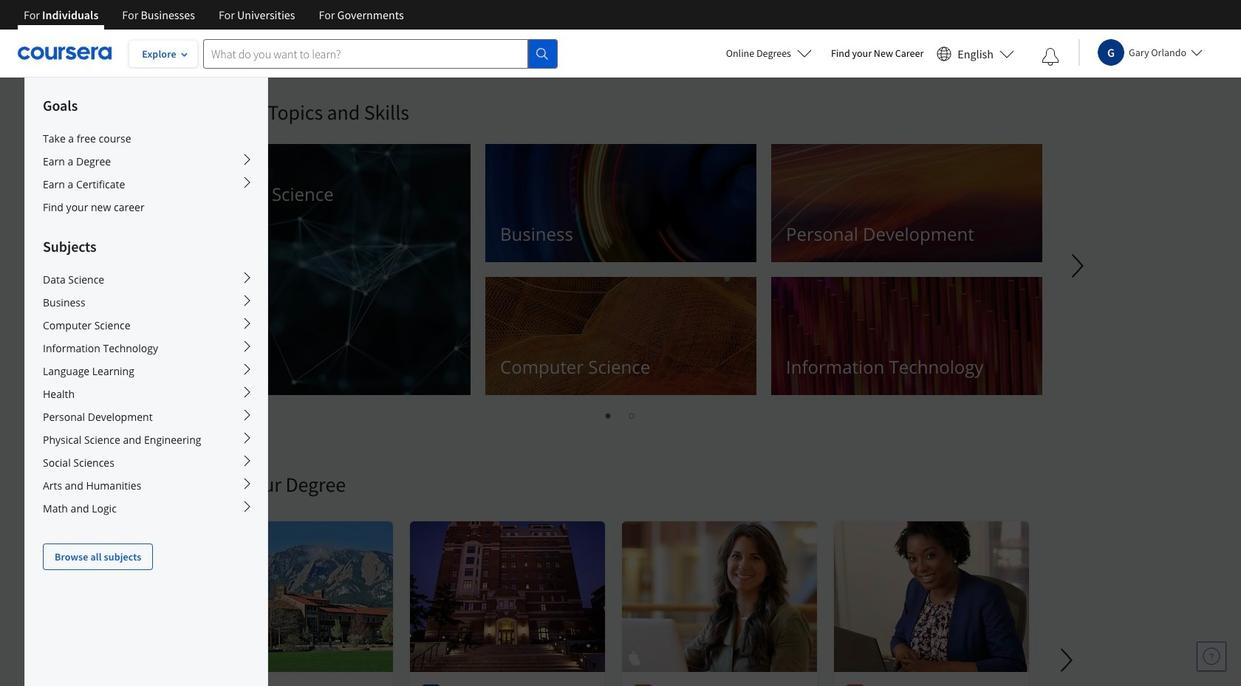 Task type: describe. For each thing, give the bounding box(es) containing it.
next slide image
[[1049, 643, 1085, 678]]

next slide image
[[1060, 248, 1096, 284]]

earn your degree carousel element
[[192, 427, 1241, 686]]

explore topics and skills carousel element
[[192, 78, 1241, 427]]

help center image
[[1203, 648, 1220, 666]]



Task type: locate. For each thing, give the bounding box(es) containing it.
list inside 'explore topics and skills carousel' element
[[199, 406, 1042, 424]]

list
[[199, 406, 1042, 424]]

banner navigation
[[12, 0, 416, 30]]

coursera image
[[18, 42, 112, 65]]

explore menu element
[[25, 78, 267, 570]]

What do you want to learn? text field
[[203, 39, 528, 68]]

None search field
[[203, 39, 558, 68]]



Task type: vqa. For each thing, say whether or not it's contained in the screenshot.
Next Slide icon
yes



